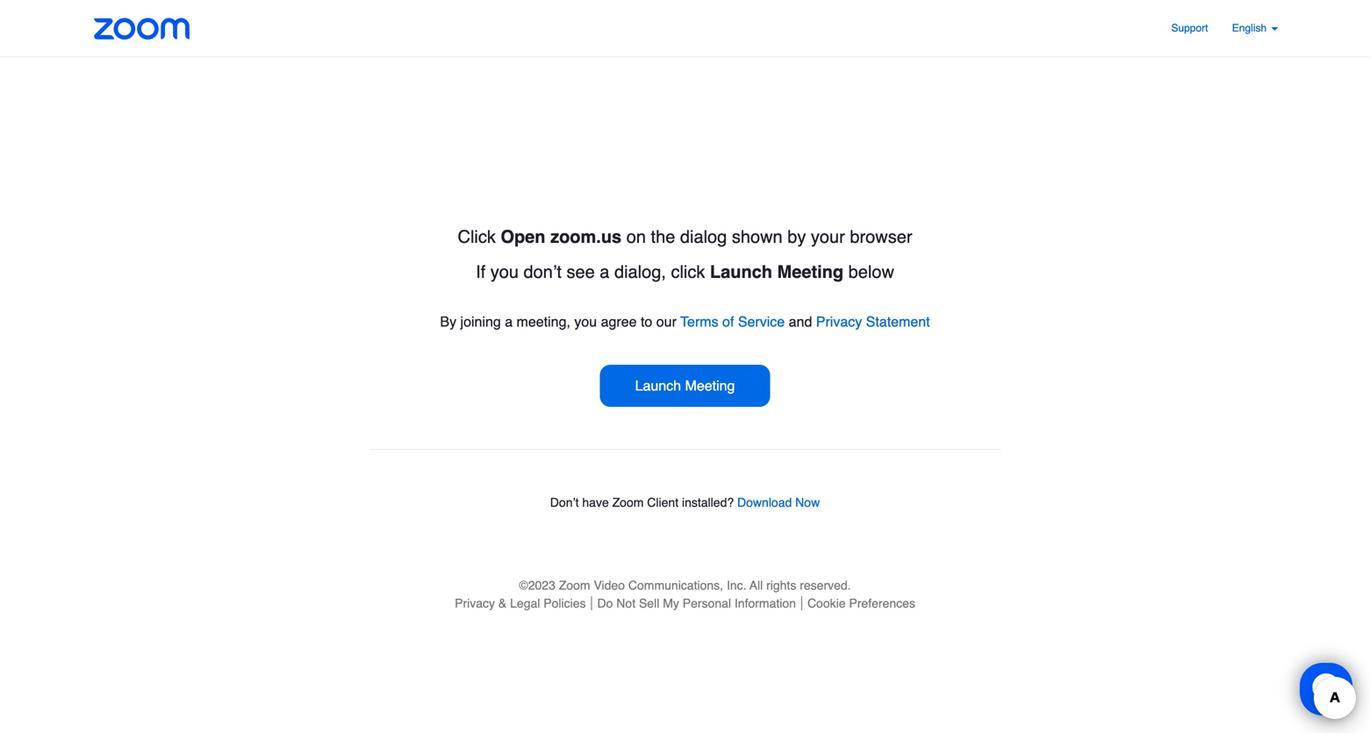 Task type: vqa. For each thing, say whether or not it's contained in the screenshot.
Privacy & Legal Policies link
yes



Task type: describe. For each thing, give the bounding box(es) containing it.
terms of service button
[[680, 314, 785, 330]]

1 vertical spatial privacy
[[455, 597, 495, 611]]

communications,
[[628, 579, 723, 593]]

launch inside 'launch meeting' button
[[635, 378, 681, 394]]

download
[[737, 496, 792, 510]]

by
[[787, 227, 806, 247]]

don't have zoom client installed? download now
[[550, 496, 820, 510]]

©2023
[[519, 579, 555, 593]]

browser
[[850, 227, 912, 247]]

to
[[641, 314, 652, 330]]

shown
[[732, 227, 783, 247]]

of
[[722, 314, 734, 330]]

meeting,
[[517, 314, 570, 330]]

cookie preferences
[[807, 597, 915, 611]]

the
[[651, 227, 675, 247]]

all
[[750, 579, 763, 593]]

1 vertical spatial a
[[505, 314, 513, 330]]

main content containing click
[[316, 56, 1054, 556]]

0 vertical spatial a
[[600, 262, 609, 282]]

joining
[[460, 314, 501, 330]]

download now button
[[737, 496, 820, 510]]

launch meeting button
[[600, 365, 770, 407]]

do
[[597, 597, 613, 611]]

video
[[594, 579, 625, 593]]

banner containing support
[[71, 0, 1299, 57]]

if you don't see a dialog, click launch meeting below
[[476, 262, 894, 282]]

service
[[738, 314, 785, 330]]

do not sell my personal information
[[597, 597, 796, 611]]

client
[[647, 496, 679, 510]]

if
[[476, 262, 486, 282]]

our
[[656, 314, 677, 330]]

zoom.us
[[550, 227, 622, 247]]

privacy & legal policies
[[455, 597, 586, 611]]

1 horizontal spatial launch
[[710, 262, 772, 282]]

now
[[795, 496, 820, 510]]

support
[[1171, 22, 1208, 34]]

see
[[566, 262, 595, 282]]

click
[[671, 262, 705, 282]]



Task type: locate. For each thing, give the bounding box(es) containing it.
your
[[811, 227, 845, 247]]

legal
[[510, 597, 540, 611]]

0 horizontal spatial launch
[[635, 378, 681, 394]]

english link
[[1232, 22, 1278, 34]]

0 vertical spatial you
[[490, 262, 519, 282]]

do not sell my personal information button
[[591, 597, 801, 611]]

my
[[663, 597, 679, 611]]

cookie preferences button
[[801, 597, 921, 611]]

meeting
[[777, 262, 844, 282], [685, 378, 735, 394]]

privacy
[[816, 314, 862, 330], [455, 597, 495, 611]]

preferences
[[849, 597, 915, 611]]

inc.
[[727, 579, 746, 593]]

banner
[[71, 0, 1299, 57]]

terms
[[680, 314, 718, 330]]

reserved.
[[800, 579, 851, 593]]

by
[[440, 314, 456, 330]]

support link
[[1171, 22, 1208, 34]]

zoom up policies on the left bottom of the page
[[559, 579, 590, 593]]

&
[[498, 597, 507, 611]]

open
[[501, 227, 545, 247]]

on
[[626, 227, 646, 247]]

1 horizontal spatial privacy
[[816, 314, 862, 330]]

0 horizontal spatial you
[[490, 262, 519, 282]]

0 horizontal spatial meeting
[[685, 378, 735, 394]]

click
[[458, 227, 496, 247]]

click open zoom.us on the dialog shown by your browser
[[458, 227, 912, 247]]

don't
[[550, 496, 579, 510]]

launch down shown
[[710, 262, 772, 282]]

main content
[[316, 56, 1054, 556]]

1 vertical spatial zoom
[[559, 579, 590, 593]]

privacy left &
[[455, 597, 495, 611]]

statement
[[866, 314, 930, 330]]

0 vertical spatial launch
[[710, 262, 772, 282]]

below
[[848, 262, 894, 282]]

0 vertical spatial zoom
[[612, 496, 644, 510]]

meeting down by
[[777, 262, 844, 282]]

privacy statement button
[[816, 314, 930, 330]]

english
[[1232, 22, 1270, 34]]

0 vertical spatial meeting
[[777, 262, 844, 282]]

by joining a meeting, you agree to our terms of service and privacy statement
[[440, 314, 930, 330]]

1 horizontal spatial zoom
[[612, 496, 644, 510]]

a right joining
[[505, 314, 513, 330]]

1 vertical spatial launch
[[635, 378, 681, 394]]

and
[[789, 314, 812, 330]]

meeting down terms
[[685, 378, 735, 394]]

zoom
[[612, 496, 644, 510], [559, 579, 590, 593]]

launch down our
[[635, 378, 681, 394]]

meeting inside button
[[685, 378, 735, 394]]

1 vertical spatial meeting
[[685, 378, 735, 394]]

0 vertical spatial privacy
[[816, 314, 862, 330]]

a
[[600, 262, 609, 282], [505, 314, 513, 330]]

privacy & legal policies link
[[449, 597, 591, 611]]

0 horizontal spatial privacy
[[455, 597, 495, 611]]

information
[[734, 597, 796, 611]]

don't
[[524, 262, 562, 282]]

have
[[582, 496, 609, 510]]

you left agree
[[574, 314, 597, 330]]

cookie
[[807, 597, 846, 611]]

privacy inside main content
[[816, 314, 862, 330]]

1 horizontal spatial a
[[600, 262, 609, 282]]

a right see
[[600, 262, 609, 282]]

rights
[[766, 579, 796, 593]]

1 vertical spatial you
[[574, 314, 597, 330]]

dialog
[[680, 227, 727, 247]]

launch meeting
[[635, 378, 735, 394]]

launch
[[710, 262, 772, 282], [635, 378, 681, 394]]

1 horizontal spatial you
[[574, 314, 597, 330]]

privacy right "and"
[[816, 314, 862, 330]]

policies
[[543, 597, 586, 611]]

0 horizontal spatial a
[[505, 314, 513, 330]]

zoom right have
[[612, 496, 644, 510]]

agree
[[601, 314, 637, 330]]

sell
[[639, 597, 659, 611]]

personal
[[683, 597, 731, 611]]

dialog,
[[614, 262, 666, 282]]

©2023 zoom video communications, inc. all rights reserved.
[[519, 579, 851, 593]]

you right if at the left top of page
[[490, 262, 519, 282]]

0 horizontal spatial zoom
[[559, 579, 590, 593]]

you
[[490, 262, 519, 282], [574, 314, 597, 330]]

not
[[616, 597, 635, 611]]

1 horizontal spatial meeting
[[777, 262, 844, 282]]

installed?
[[682, 496, 734, 510]]



